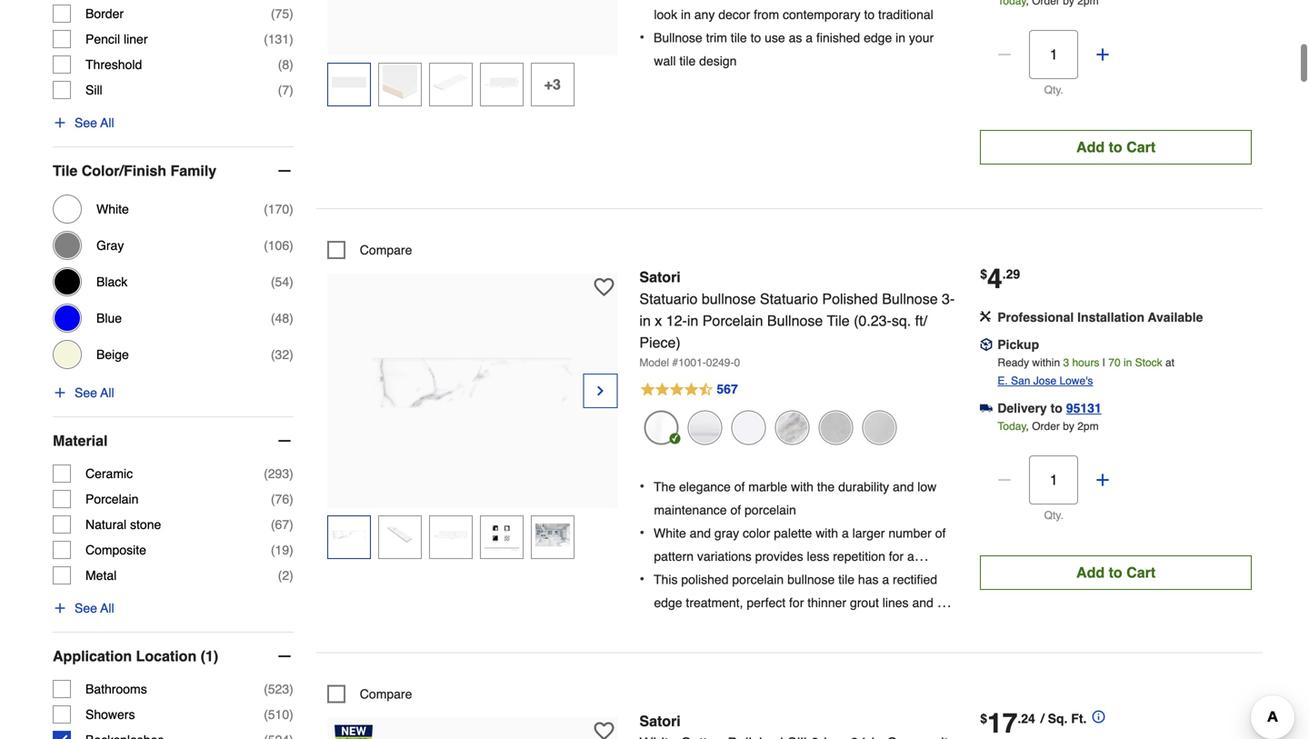 Task type: vqa. For each thing, say whether or not it's contained in the screenshot.
specific
no



Task type: describe. For each thing, give the bounding box(es) containing it.
cart for middle plus image
[[1127, 564, 1156, 581]]

523
[[268, 682, 289, 697]]

( for 19
[[271, 543, 275, 558]]

( 54 )
[[271, 275, 294, 289]]

tile inside • this polished porcelain bullnose tile has a rectified edge treatment, perfect for thinner grout lines and a more seamless look after installation
[[839, 573, 855, 587]]

( 75 )
[[271, 6, 294, 21]]

( for 510
[[264, 708, 268, 722]]

plus image for ( 131 )
[[53, 116, 67, 130]]

1 see from the top
[[75, 116, 97, 130]]

more
[[654, 619, 683, 634]]

95131 button
[[1067, 399, 1102, 417]]

,
[[1027, 420, 1030, 433]]

wall inside "• bullnose trim tile to use as a finished edge in your wall tile design"
[[654, 54, 676, 68]]

) for ( 510 )
[[289, 708, 294, 722]]

perfect inside • the elegance of marble with the durability and low maintenance of porcelain • white and gray color palette with a larger number of pattern variations provides less repetition for a realistic stone look perfect for updating any floor or wall application
[[763, 573, 802, 587]]

minus image
[[275, 648, 294, 666]]

gray
[[96, 238, 124, 253]]

) for ( 2 )
[[289, 569, 294, 583]]

compare for 17
[[360, 687, 412, 702]]

( for 170
[[264, 202, 268, 217]]

new lower price image
[[335, 725, 373, 740]]

color/finish
[[82, 162, 167, 179]]

windsor white polished porcelain bullnose image
[[732, 411, 766, 445]]

( for 131
[[264, 32, 268, 46]]

polished
[[682, 573, 729, 587]]

) for ( 75 )
[[289, 6, 294, 21]]

bullnose inside satori statuario bullnose statuario polished bullnose 3- in x 12-in porcelain bullnose tile (0.23-sq. ft/ piece) model # 1001-0249-0
[[702, 291, 756, 307]]

at
[[1166, 356, 1175, 369]]

white inside • the elegance of marble with the durability and low maintenance of porcelain • white and gray color palette with a larger number of pattern variations provides less repetition for a realistic stone look perfect for updating any floor or wall application
[[654, 526, 687, 541]]

• the elegance of marble with the durability and low maintenance of porcelain • white and gray color palette with a larger number of pattern variations provides less repetition for a realistic stone look perfect for updating any floor or wall application
[[640, 478, 946, 610]]

look inside • this polished porcelain bullnose tile has a rectified edge treatment, perfect for thinner grout lines and a more seamless look after installation
[[744, 619, 768, 634]]

maintenance
[[654, 503, 727, 518]]

bianco palazzo bullnose image
[[775, 411, 810, 445]]

realistic
[[654, 573, 698, 587]]

pencil
[[86, 32, 120, 46]]

54
[[275, 275, 289, 289]]

$ 4 .29
[[981, 263, 1021, 295]]

composite
[[86, 543, 146, 558]]

material button
[[53, 418, 294, 465]]

pattern
[[654, 549, 694, 564]]

( for 106
[[264, 238, 268, 253]]

7
[[282, 83, 289, 97]]

0 vertical spatial of
[[735, 480, 745, 494]]

19
[[275, 543, 289, 558]]

.24
[[1018, 712, 1036, 726]]

12-
[[667, 312, 688, 329]]

has
[[859, 573, 879, 587]]

assembly image
[[981, 311, 992, 322]]

info image
[[1093, 711, 1106, 724]]

70
[[1109, 356, 1121, 369]]

treatment,
[[686, 596, 744, 610]]

satori for satori
[[640, 713, 681, 730]]

tile color/finish family button
[[53, 147, 294, 195]]

8
[[282, 57, 289, 72]]

1002345134 element
[[327, 241, 412, 259]]

satori link
[[640, 713, 959, 740]]

stone inside • the elegance of marble with the durability and low maintenance of porcelain • white and gray color palette with a larger number of pattern variations provides less repetition for a realistic stone look perfect for updating any floor or wall application
[[701, 573, 732, 587]]

chevron right image
[[593, 382, 608, 400]]

palette
[[774, 526, 813, 541]]

finished
[[817, 30, 861, 45]]

( for 75
[[271, 6, 275, 21]]

blue
[[96, 311, 122, 326]]

0
[[735, 356, 741, 369]]

all for tile color/finish family
[[100, 386, 114, 400]]

today
[[998, 420, 1027, 433]]

( 76 )
[[271, 492, 294, 507]]

) for ( 8 )
[[289, 57, 294, 72]]

1 vertical spatial of
[[731, 503, 742, 518]]

add to cart button for middle plus image
[[981, 556, 1253, 590]]

less
[[807, 549, 830, 564]]

bullnose inside "• bullnose trim tile to use as a finished edge in your wall tile design"
[[654, 30, 703, 45]]

1 statuario from the left
[[640, 291, 698, 307]]

showers
[[86, 708, 135, 722]]

( for 32
[[271, 348, 275, 362]]

67
[[275, 518, 289, 532]]

2 vertical spatial bullnose
[[768, 312, 824, 329]]

+3
[[545, 76, 561, 93]]

bathrooms
[[86, 682, 147, 697]]

95131
[[1067, 401, 1102, 416]]

2pm
[[1078, 420, 1099, 433]]

professional
[[998, 310, 1075, 325]]

stepper number input field with increment and decrement buttons number field for middle plus image
[[1030, 456, 1079, 505]]

3 • from the top
[[640, 524, 645, 541]]

black
[[96, 275, 128, 289]]

( 170 )
[[264, 202, 294, 217]]

actual price $4.29 element
[[981, 263, 1021, 295]]

number
[[889, 526, 932, 541]]

2
[[282, 569, 289, 583]]

plus image for ( 67 )
[[53, 601, 67, 616]]

satori statuario bullnose statuario polished bullnose 3- in x 12-in porcelain bullnose tile (0.23-sq. ft/ piece) model # 1001-0249-0
[[640, 269, 955, 369]]

within
[[1033, 356, 1061, 369]]

• for thinner
[[640, 571, 645, 588]]

order
[[1033, 420, 1061, 433]]

rectified
[[893, 573, 938, 587]]

ready
[[998, 356, 1030, 369]]

edge for • this polished porcelain bullnose tile has a rectified edge treatment, perfect for thinner grout lines and a more seamless look after installation
[[654, 596, 683, 610]]

pencil liner
[[86, 32, 148, 46]]

#
[[673, 356, 679, 369]]

durability
[[839, 480, 890, 494]]

1001-
[[679, 356, 707, 369]]

567
[[717, 382, 738, 397]]

( for 7
[[278, 83, 282, 97]]

porcelain inside satori statuario bullnose statuario polished bullnose 3- in x 12-in porcelain bullnose tile (0.23-sq. ft/ piece) model # 1001-0249-0
[[703, 312, 764, 329]]

sill
[[86, 83, 102, 97]]

delivery
[[998, 401, 1048, 416]]

( 2 )
[[278, 569, 294, 583]]

(0.23-
[[854, 312, 892, 329]]

.24 / sq. ft.
[[1018, 712, 1087, 726]]

in inside ready within 3 hours | 70 in stock at e. san jose lowe's
[[1124, 356, 1133, 369]]

the
[[654, 480, 676, 494]]

( for 293
[[264, 467, 268, 481]]

border
[[86, 6, 124, 21]]

0 vertical spatial white
[[96, 202, 129, 217]]

hours
[[1073, 356, 1100, 369]]

( 32 )
[[271, 348, 294, 362]]

) for ( 54 )
[[289, 275, 294, 289]]

106
[[268, 238, 289, 253]]

tile inside satori statuario bullnose statuario polished bullnose 3- in x 12-in porcelain bullnose tile (0.23-sq. ft/ piece) model # 1001-0249-0
[[827, 312, 850, 329]]

color
[[743, 526, 771, 541]]

for inside • this polished porcelain bullnose tile has a rectified edge treatment, perfect for thinner grout lines and a more seamless look after installation
[[790, 596, 805, 610]]

delivery to 95131
[[998, 401, 1102, 416]]

family
[[171, 162, 217, 179]]

this
[[654, 573, 678, 587]]

qty. for the top plus icon
[[1045, 84, 1064, 96]]

gray
[[715, 526, 740, 541]]

$ 17
[[981, 708, 1018, 740]]

) for ( 32 )
[[289, 348, 294, 362]]

1001038602 element
[[327, 685, 412, 704]]

) for ( 131 )
[[289, 32, 294, 46]]

san
[[1012, 375, 1031, 387]]

( for 2
[[278, 569, 282, 583]]

add for the top plus icon
[[1077, 139, 1105, 155]]

natural
[[86, 518, 127, 532]]

actual price $17.24 element
[[981, 708, 1106, 740]]

see all for tile color/finish family
[[75, 386, 114, 400]]

and inside • this polished porcelain bullnose tile has a rectified edge treatment, perfect for thinner grout lines and a more seamless look after installation
[[913, 596, 934, 610]]



Task type: locate. For each thing, give the bounding box(es) containing it.
a right as
[[806, 30, 813, 45]]

and down rectified on the right bottom of the page
[[913, 596, 934, 610]]

to inside "• bullnose trim tile to use as a finished edge in your wall tile design"
[[751, 30, 762, 45]]

8 ) from the top
[[289, 311, 294, 326]]

3 see all from the top
[[75, 601, 114, 616]]

gallery item 0 image
[[373, 283, 573, 483]]

32
[[275, 348, 289, 362]]

in
[[896, 30, 906, 45], [640, 312, 651, 329], [688, 312, 699, 329], [1124, 356, 1133, 369]]

) down 19
[[289, 569, 294, 583]]

1 horizontal spatial edge
[[864, 30, 893, 45]]

1 horizontal spatial tile
[[731, 30, 747, 45]]

2 vertical spatial see
[[75, 601, 97, 616]]

metal
[[86, 569, 117, 583]]

Stepper number input field with increment and decrement buttons number field
[[1030, 30, 1079, 79], [1030, 456, 1079, 505]]

all down beige
[[100, 386, 114, 400]]

1 vertical spatial cart
[[1127, 564, 1156, 581]]

0 vertical spatial compare
[[360, 243, 412, 257]]

1 all from the top
[[100, 116, 114, 130]]

look down variations
[[736, 573, 759, 587]]

a down 'number'
[[908, 549, 915, 564]]

seamless
[[687, 619, 741, 634]]

1 vertical spatial add to cart button
[[981, 556, 1253, 590]]

porcelain inside • this polished porcelain bullnose tile has a rectified edge treatment, perfect for thinner grout lines and a more seamless look after installation
[[733, 573, 784, 587]]

) down ( 48 ) on the top
[[289, 348, 294, 362]]

0 vertical spatial bullnose
[[702, 291, 756, 307]]

truck filled image
[[981, 402, 994, 415]]

3 see all button from the top
[[53, 600, 114, 618]]

1 vertical spatial porcelain
[[733, 573, 784, 587]]

$ for 4
[[981, 267, 988, 281]]

1 vertical spatial see all button
[[53, 384, 114, 402]]

compare inside the 1001038602 element
[[360, 687, 412, 702]]

1 compare from the top
[[360, 243, 412, 257]]

1 vertical spatial qty.
[[1045, 509, 1064, 522]]

12 ) from the top
[[289, 518, 294, 532]]

2 satori from the top
[[640, 713, 681, 730]]

tile left design
[[680, 54, 696, 68]]

satori inside 'link'
[[640, 713, 681, 730]]

2 all from the top
[[100, 386, 114, 400]]

1 qty. from the top
[[1045, 84, 1064, 96]]

see all down metal
[[75, 601, 114, 616]]

bullnose
[[654, 30, 703, 45], [883, 291, 938, 307], [768, 312, 824, 329]]

1 vertical spatial $
[[981, 712, 988, 726]]

tile inside button
[[53, 162, 78, 179]]

for up "any"
[[889, 549, 904, 564]]

) down the ( 54 )
[[289, 311, 294, 326]]

1 vertical spatial look
[[744, 619, 768, 634]]

see all button for material
[[53, 600, 114, 618]]

0 vertical spatial stepper number input field with increment and decrement buttons number field
[[1030, 30, 1079, 79]]

satori inside satori statuario bullnose statuario polished bullnose 3- in x 12-in porcelain bullnose tile (0.23-sq. ft/ piece) model # 1001-0249-0
[[640, 269, 681, 286]]

16 ) from the top
[[289, 708, 294, 722]]

wall down this
[[654, 596, 676, 610]]

the
[[818, 480, 835, 494]]

see down "sill"
[[75, 116, 97, 130]]

0 horizontal spatial white
[[96, 202, 129, 217]]

1 horizontal spatial bullnose
[[768, 312, 824, 329]]

perfect up after
[[747, 596, 786, 610]]

2 see all button from the top
[[53, 384, 114, 402]]

plus image
[[53, 116, 67, 130], [1095, 471, 1113, 489], [53, 601, 67, 616]]

a left larger on the right
[[842, 526, 849, 541]]

2 add to cart button from the top
[[981, 556, 1253, 590]]

1 vertical spatial plus image
[[1095, 471, 1113, 489]]

satori up the "x"
[[640, 269, 681, 286]]

perfect
[[763, 573, 802, 587], [747, 596, 786, 610]]

sq.
[[1049, 712, 1068, 726]]

) up the ( 54 )
[[289, 238, 294, 253]]

1 horizontal spatial for
[[805, 573, 820, 587]]

) up 510 at the bottom left of page
[[289, 682, 294, 697]]

statuario left polished
[[760, 291, 819, 307]]

1 vertical spatial tile
[[680, 54, 696, 68]]

see all down beige
[[75, 386, 114, 400]]

( for 76
[[271, 492, 275, 507]]

application location (1)
[[53, 648, 219, 665]]

floor
[[900, 573, 925, 587]]

0 vertical spatial satori
[[640, 269, 681, 286]]

2 vertical spatial all
[[100, 601, 114, 616]]

palisade grigio bullnose image
[[819, 411, 854, 445]]

0 vertical spatial see
[[75, 116, 97, 130]]

porcelain down provides on the bottom right
[[733, 573, 784, 587]]

0 horizontal spatial for
[[790, 596, 805, 610]]

) up 131
[[289, 6, 294, 21]]

0 vertical spatial look
[[736, 573, 759, 587]]

see all button for tile color/finish family
[[53, 384, 114, 402]]

compare inside 1002345134 element
[[360, 243, 412, 257]]

add for middle plus image
[[1077, 564, 1105, 581]]

2 see from the top
[[75, 386, 97, 400]]

all for material
[[100, 601, 114, 616]]

2 horizontal spatial for
[[889, 549, 904, 564]]

and left low
[[893, 480, 915, 494]]

) up ( 7 )
[[289, 57, 294, 72]]

application
[[53, 648, 132, 665]]

0 horizontal spatial bullnose
[[654, 30, 703, 45]]

see down beige
[[75, 386, 97, 400]]

pickup
[[998, 337, 1040, 352]]

add to cart for the top plus icon
[[1077, 139, 1156, 155]]

0 horizontal spatial statuario
[[640, 291, 698, 307]]

• this polished porcelain bullnose tile has a rectified edge treatment, perfect for thinner grout lines and a more seamless look after installation
[[640, 571, 945, 634]]

) for ( 19 )
[[289, 543, 294, 558]]

larger
[[853, 526, 886, 541]]

) down 8
[[289, 83, 294, 97]]

of up gray
[[731, 503, 742, 518]]

$ for 17
[[981, 712, 988, 726]]

installation
[[800, 619, 860, 634]]

1 vertical spatial wall
[[654, 596, 676, 610]]

2 vertical spatial tile
[[839, 573, 855, 587]]

edge for • bullnose trim tile to use as a finished edge in your wall tile design
[[864, 30, 893, 45]]

(1)
[[201, 648, 219, 665]]

1 add from the top
[[1077, 139, 1105, 155]]

0 vertical spatial bullnose
[[654, 30, 703, 45]]

all down "sill"
[[100, 116, 114, 130]]

bullnose down less on the bottom right
[[788, 573, 835, 587]]

thinner
[[808, 596, 847, 610]]

in right the 70
[[1124, 356, 1133, 369]]

0 vertical spatial add to cart button
[[981, 130, 1253, 165]]

pickup image
[[981, 338, 994, 351]]

7 ) from the top
[[289, 275, 294, 289]]

( 8 )
[[278, 57, 294, 72]]

look inside • the elegance of marble with the durability and low maintenance of porcelain • white and gray color palette with a larger number of pattern variations provides less repetition for a realistic stone look perfect for updating any floor or wall application
[[736, 573, 759, 587]]

1 vertical spatial plus image
[[53, 386, 67, 400]]

1 horizontal spatial plus image
[[1095, 45, 1113, 64]]

tile
[[731, 30, 747, 45], [680, 54, 696, 68], [839, 573, 855, 587]]

for up after
[[790, 596, 805, 610]]

15 ) from the top
[[289, 682, 294, 697]]

tile color/finish family
[[53, 162, 217, 179]]

white up gray
[[96, 202, 129, 217]]

wall
[[654, 54, 676, 68], [654, 596, 676, 610]]

as
[[789, 30, 803, 45]]

qty. for middle plus image
[[1045, 509, 1064, 522]]

plus image up tile color/finish family
[[53, 116, 67, 130]]

293
[[268, 467, 289, 481]]

0 vertical spatial all
[[100, 116, 114, 130]]

see for tile color/finish family
[[75, 386, 97, 400]]

0 vertical spatial plus image
[[1095, 45, 1113, 64]]

510
[[268, 708, 289, 722]]

) up the ( 8 )
[[289, 32, 294, 46]]

2 stepper number input field with increment and decrement buttons number field from the top
[[1030, 456, 1079, 505]]

2 compare from the top
[[360, 687, 412, 702]]

lines
[[883, 596, 909, 610]]

bullnose up sq.
[[883, 291, 938, 307]]

add to cart for middle plus image
[[1077, 564, 1156, 581]]

1 cart from the top
[[1127, 139, 1156, 155]]

perfect inside • this polished porcelain bullnose tile has a rectified edge treatment, perfect for thinner grout lines and a more seamless look after installation
[[747, 596, 786, 610]]

see down metal
[[75, 601, 97, 616]]

1 vertical spatial add
[[1077, 564, 1105, 581]]

$ left .29
[[981, 267, 988, 281]]

0 horizontal spatial bullnose
[[702, 291, 756, 307]]

or
[[928, 573, 940, 587]]

2 $ from the top
[[981, 712, 988, 726]]

1 vertical spatial porcelain
[[86, 492, 139, 507]]

1 vertical spatial bullnose
[[883, 291, 938, 307]]

see all button down "sill"
[[53, 114, 114, 132]]

for
[[889, 549, 904, 564], [805, 573, 820, 587], [790, 596, 805, 610]]

0 vertical spatial edge
[[864, 30, 893, 45]]

10 ) from the top
[[289, 467, 294, 481]]

14 ) from the top
[[289, 569, 294, 583]]

2 cart from the top
[[1127, 564, 1156, 581]]

bullnose down polished
[[768, 312, 824, 329]]

edge up more
[[654, 596, 683, 610]]

statuario polished bullnose image
[[644, 411, 679, 445]]

1 $ from the top
[[981, 267, 988, 281]]

1 vertical spatial see all
[[75, 386, 114, 400]]

2 qty. from the top
[[1045, 509, 1064, 522]]

bullnose inside • this polished porcelain bullnose tile has a rectified edge treatment, perfect for thinner grout lines and a more seamless look after installation
[[788, 573, 835, 587]]

plus image
[[1095, 45, 1113, 64], [53, 386, 67, 400]]

see all for material
[[75, 601, 114, 616]]

1 add to cart button from the top
[[981, 130, 1253, 165]]

jose
[[1034, 375, 1057, 387]]

|
[[1103, 356, 1106, 369]]

1 wall from the top
[[654, 54, 676, 68]]

1 stepper number input field with increment and decrement buttons number field from the top
[[1030, 30, 1079, 79]]

( for 523
[[264, 682, 268, 697]]

variations
[[698, 549, 752, 564]]

marble
[[749, 480, 788, 494]]

threshold
[[86, 57, 142, 72]]

e.
[[998, 375, 1009, 387]]

( for 67
[[271, 518, 275, 532]]

( for 8
[[278, 57, 282, 72]]

1 vertical spatial stepper number input field with increment and decrement buttons number field
[[1030, 456, 1079, 505]]

0 vertical spatial stone
[[130, 518, 161, 532]]

( 7 )
[[278, 83, 294, 97]]

satori for satori statuario bullnose statuario polished bullnose 3- in x 12-in porcelain bullnose tile (0.23-sq. ft/ piece) model # 1001-0249-0
[[640, 269, 681, 286]]

with up less on the bottom right
[[816, 526, 839, 541]]

1 vertical spatial bullnose
[[788, 573, 835, 587]]

) for ( 67 )
[[289, 518, 294, 532]]

2 vertical spatial see all
[[75, 601, 114, 616]]

a down or
[[938, 596, 945, 610]]

0 vertical spatial tile
[[731, 30, 747, 45]]

0 vertical spatial porcelain
[[745, 503, 797, 518]]

see all down "sill"
[[75, 116, 114, 130]]

heart outline image
[[594, 722, 614, 740]]

0 vertical spatial wall
[[654, 54, 676, 68]]

2 statuario from the left
[[760, 291, 819, 307]]

0 vertical spatial plus image
[[53, 116, 67, 130]]

) for ( 170 )
[[289, 202, 294, 217]]

1 add to cart from the top
[[1077, 139, 1156, 155]]

2 vertical spatial for
[[790, 596, 805, 610]]

$ left .24
[[981, 712, 988, 726]]

stone up composite
[[130, 518, 161, 532]]

1 horizontal spatial statuario
[[760, 291, 819, 307]]

porcelain down 'marble'
[[745, 503, 797, 518]]

4 ) from the top
[[289, 83, 294, 97]]

1 vertical spatial see
[[75, 386, 97, 400]]

thumbnail image
[[332, 65, 366, 100], [383, 65, 417, 100], [434, 65, 468, 100], [485, 65, 519, 100], [332, 518, 366, 553], [383, 518, 417, 553], [434, 518, 468, 553], [485, 518, 519, 553], [536, 518, 570, 553]]

see for material
[[75, 601, 97, 616]]

trim
[[706, 30, 728, 45]]

0 vertical spatial for
[[889, 549, 904, 564]]

stepper number input field with increment and decrement buttons number field for the top plus icon
[[1030, 30, 1079, 79]]

porcelain up 0
[[703, 312, 764, 329]]

heart outline image
[[594, 277, 614, 297]]

1 vertical spatial tile
[[827, 312, 850, 329]]

stone up treatment,
[[701, 573, 732, 587]]

e. san jose lowe's button
[[998, 372, 1094, 390]]

1 see all button from the top
[[53, 114, 114, 132]]

3
[[1064, 356, 1070, 369]]

0249-
[[707, 356, 735, 369]]

76
[[275, 492, 289, 507]]

1 vertical spatial satori
[[640, 713, 681, 730]]

$ inside $ 17
[[981, 712, 988, 726]]

) up ( 76 )
[[289, 467, 294, 481]]

1 • from the top
[[640, 29, 645, 45]]

0 vertical spatial see all
[[75, 116, 114, 130]]

2 horizontal spatial tile
[[839, 573, 855, 587]]

stone
[[130, 518, 161, 532], [701, 573, 732, 587]]

see all button down metal
[[53, 600, 114, 618]]

3 ) from the top
[[289, 57, 294, 72]]

tile left has in the right bottom of the page
[[839, 573, 855, 587]]

low
[[918, 480, 937, 494]]

1 horizontal spatial tile
[[827, 312, 850, 329]]

porcelain down ceramic
[[86, 492, 139, 507]]

( 19 )
[[271, 543, 294, 558]]

1 vertical spatial compare
[[360, 687, 412, 702]]

1 vertical spatial edge
[[654, 596, 683, 610]]

look left after
[[744, 619, 768, 634]]

2 see all from the top
[[75, 386, 114, 400]]

professional installation available
[[998, 310, 1204, 325]]

any
[[876, 573, 897, 587]]

use
[[765, 30, 786, 45]]

1 horizontal spatial stone
[[701, 573, 732, 587]]

edge
[[864, 30, 893, 45], [654, 596, 683, 610]]

add to cart button for the top plus icon
[[981, 130, 1253, 165]]

white
[[96, 202, 129, 217], [654, 526, 687, 541]]

0 horizontal spatial stone
[[130, 518, 161, 532]]

cart
[[1127, 139, 1156, 155], [1127, 564, 1156, 581]]

plus image up application
[[53, 601, 67, 616]]

1 see all from the top
[[75, 116, 114, 130]]

( for 48
[[271, 311, 275, 326]]

minus image inside material button
[[275, 432, 294, 450]]

) up ( 48 ) on the top
[[289, 275, 294, 289]]

plus image down "2pm"
[[1095, 471, 1113, 489]]

1 vertical spatial for
[[805, 573, 820, 587]]

1 ) from the top
[[289, 6, 294, 21]]

tile left color/finish
[[53, 162, 78, 179]]

1 vertical spatial white
[[654, 526, 687, 541]]

2 vertical spatial plus image
[[53, 601, 67, 616]]

0 vertical spatial with
[[791, 480, 814, 494]]

2 vertical spatial see all button
[[53, 600, 114, 618]]

11 ) from the top
[[289, 492, 294, 507]]

) for ( 76 )
[[289, 492, 294, 507]]

0 horizontal spatial with
[[791, 480, 814, 494]]

onyx luna bullnose image
[[863, 411, 897, 445]]

0 vertical spatial add
[[1077, 139, 1105, 155]]

0 vertical spatial porcelain
[[703, 312, 764, 329]]

0 vertical spatial and
[[893, 480, 915, 494]]

in left the "x"
[[640, 312, 651, 329]]

6 ) from the top
[[289, 238, 294, 253]]

bullnose up 0
[[702, 291, 756, 307]]

x
[[655, 312, 663, 329]]

2 add to cart from the top
[[1077, 564, 1156, 581]]

1 horizontal spatial white
[[654, 526, 687, 541]]

tile down polished
[[827, 312, 850, 329]]

1 vertical spatial perfect
[[747, 596, 786, 610]]

2 • from the top
[[640, 478, 645, 495]]

) for ( 7 )
[[289, 83, 294, 97]]

) up ( 2 )
[[289, 543, 294, 558]]

567 button
[[640, 379, 959, 401]]

cart for the top plus icon
[[1127, 139, 1156, 155]]

0 vertical spatial qty.
[[1045, 84, 1064, 96]]

) for ( 48 )
[[289, 311, 294, 326]]

0 horizontal spatial porcelain
[[86, 492, 139, 507]]

( for 54
[[271, 275, 275, 289]]

available
[[1149, 310, 1204, 325]]

17
[[988, 708, 1018, 740]]

0 vertical spatial tile
[[53, 162, 78, 179]]

with left the
[[791, 480, 814, 494]]

2 wall from the top
[[654, 596, 676, 610]]

) up 67
[[289, 492, 294, 507]]

add
[[1077, 139, 1105, 155], [1077, 564, 1105, 581]]

)
[[289, 6, 294, 21], [289, 32, 294, 46], [289, 57, 294, 72], [289, 83, 294, 97], [289, 202, 294, 217], [289, 238, 294, 253], [289, 275, 294, 289], [289, 311, 294, 326], [289, 348, 294, 362], [289, 467, 294, 481], [289, 492, 294, 507], [289, 518, 294, 532], [289, 543, 294, 558], [289, 569, 294, 583], [289, 682, 294, 697], [289, 708, 294, 722]]

• bullnose trim tile to use as a finished edge in your wall tile design
[[640, 29, 934, 68]]

perfect down provides on the bottom right
[[763, 573, 802, 587]]

1 vertical spatial with
[[816, 526, 839, 541]]

0 horizontal spatial tile
[[680, 54, 696, 68]]

edge inside "• bullnose trim tile to use as a finished edge in your wall tile design"
[[864, 30, 893, 45]]

statuario
[[640, 291, 698, 307], [760, 291, 819, 307]]

• inside • this polished porcelain bullnose tile has a rectified edge treatment, perfect for thinner grout lines and a more seamless look after installation
[[640, 571, 645, 588]]

wall inside • the elegance of marble with the durability and low maintenance of porcelain • white and gray color palette with a larger number of pattern variations provides less repetition for a realistic stone look perfect for updating any floor or wall application
[[654, 596, 676, 610]]

) down the ( 523 )
[[289, 708, 294, 722]]

0 vertical spatial $
[[981, 267, 988, 281]]

1 vertical spatial add to cart
[[1077, 564, 1156, 581]]

) up 106
[[289, 202, 294, 217]]

2 vertical spatial of
[[936, 526, 946, 541]]

compare for 4
[[360, 243, 412, 257]]

edge inside • this polished porcelain bullnose tile has a rectified edge treatment, perfect for thinner grout lines and a more seamless look after installation
[[654, 596, 683, 610]]

2 add from the top
[[1077, 564, 1105, 581]]

2 horizontal spatial bullnose
[[883, 291, 938, 307]]

1 horizontal spatial porcelain
[[703, 312, 764, 329]]

) for ( 106 )
[[289, 238, 294, 253]]

1 satori from the top
[[640, 269, 681, 286]]

tile right trim
[[731, 30, 747, 45]]

minus image inside the tile color/finish family button
[[275, 162, 294, 180]]

a inside "• bullnose trim tile to use as a finished edge in your wall tile design"
[[806, 30, 813, 45]]

tile
[[53, 162, 78, 179], [827, 312, 850, 329]]

model
[[640, 356, 670, 369]]

wall left design
[[654, 54, 676, 68]]

see all button down beige
[[53, 384, 114, 402]]

and down maintenance
[[690, 526, 711, 541]]

for down less on the bottom right
[[805, 573, 820, 587]]

0 horizontal spatial plus image
[[53, 386, 67, 400]]

• inside "• bullnose trim tile to use as a finished edge in your wall tile design"
[[640, 29, 645, 45]]

4
[[988, 263, 1003, 295]]

0 horizontal spatial tile
[[53, 162, 78, 179]]

stock
[[1136, 356, 1163, 369]]

1 vertical spatial and
[[690, 526, 711, 541]]

4 • from the top
[[640, 571, 645, 588]]

bullnose left trim
[[654, 30, 703, 45]]

0 vertical spatial see all button
[[53, 114, 114, 132]]

1 vertical spatial all
[[100, 386, 114, 400]]

qty.
[[1045, 84, 1064, 96], [1045, 509, 1064, 522]]

see all
[[75, 116, 114, 130], [75, 386, 114, 400], [75, 601, 114, 616]]

9 ) from the top
[[289, 348, 294, 362]]

131
[[268, 32, 289, 46]]

your
[[910, 30, 934, 45]]

elegance
[[680, 480, 731, 494]]

1 vertical spatial stone
[[701, 573, 732, 587]]

statuario up 12-
[[640, 291, 698, 307]]

of right 'number'
[[936, 526, 946, 541]]

3-
[[942, 291, 955, 307]]

0 vertical spatial add to cart
[[1077, 139, 1156, 155]]

3 all from the top
[[100, 601, 114, 616]]

2 vertical spatial and
[[913, 596, 934, 610]]

porcelain inside • the elegance of marble with the durability and low maintenance of porcelain • white and gray color palette with a larger number of pattern variations provides less repetition for a realistic stone look perfect for updating any floor or wall application
[[745, 503, 797, 518]]

satori right heart outline icon
[[640, 713, 681, 730]]

0 vertical spatial perfect
[[763, 573, 802, 587]]

1 horizontal spatial bullnose
[[788, 573, 835, 587]]

after
[[771, 619, 797, 634]]

to
[[751, 30, 762, 45], [1109, 139, 1123, 155], [1051, 401, 1063, 416], [1109, 564, 1123, 581]]

material
[[53, 433, 108, 449]]

ft/
[[916, 312, 928, 329]]

3 see from the top
[[75, 601, 97, 616]]

4.5 stars image
[[640, 379, 739, 401]]

5 ) from the top
[[289, 202, 294, 217]]

1 horizontal spatial with
[[816, 526, 839, 541]]

in left your
[[896, 30, 906, 45]]

white up pattern at the bottom of page
[[654, 526, 687, 541]]

ft.
[[1072, 712, 1087, 726]]

0 horizontal spatial edge
[[654, 596, 683, 610]]

a right has in the right bottom of the page
[[883, 573, 890, 587]]

see all button
[[53, 114, 114, 132], [53, 384, 114, 402], [53, 600, 114, 618]]

2 ) from the top
[[289, 32, 294, 46]]

13 ) from the top
[[289, 543, 294, 558]]

in inside "• bullnose trim tile to use as a finished edge in your wall tile design"
[[896, 30, 906, 45]]

/
[[1041, 712, 1045, 726]]

$ inside $ 4 .29
[[981, 267, 988, 281]]

• for tile
[[640, 29, 645, 45]]

) up 19
[[289, 518, 294, 532]]

) for ( 523 )
[[289, 682, 294, 697]]

zebrino ash bullnose image
[[688, 411, 723, 445]]

in right the "x"
[[688, 312, 699, 329]]

natural stone
[[86, 518, 161, 532]]

minus image
[[996, 45, 1015, 64], [275, 162, 294, 180], [275, 432, 294, 450], [996, 471, 1015, 489]]

• for •
[[640, 478, 645, 495]]

) for ( 293 )
[[289, 467, 294, 481]]

edge right finished
[[864, 30, 893, 45]]

all down metal
[[100, 601, 114, 616]]

0 vertical spatial cart
[[1127, 139, 1156, 155]]

of left 'marble'
[[735, 480, 745, 494]]



